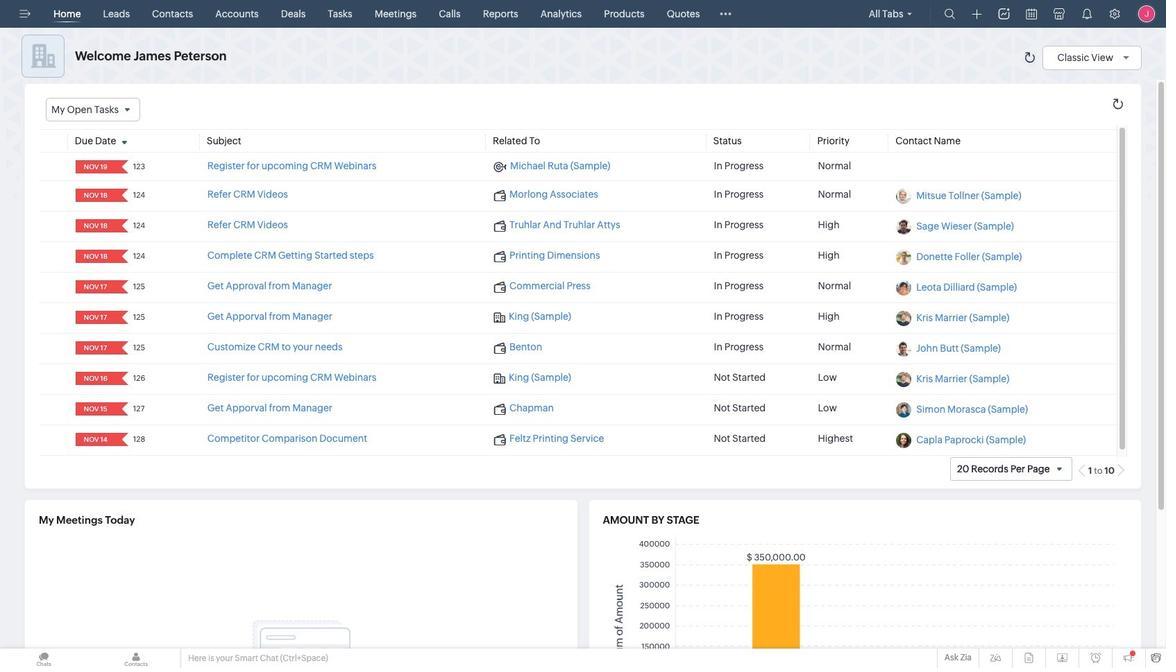 Task type: describe. For each thing, give the bounding box(es) containing it.
notifications image
[[1082, 8, 1093, 19]]

chats image
[[0, 649, 87, 669]]

calendar image
[[1026, 8, 1037, 19]]

quick actions image
[[972, 9, 982, 19]]



Task type: locate. For each thing, give the bounding box(es) containing it.
search image
[[945, 8, 956, 19]]

marketplace image
[[1054, 8, 1065, 19]]

sales motivator image
[[999, 8, 1010, 19]]

configure settings image
[[1109, 8, 1121, 19]]

contacts image
[[92, 649, 180, 669]]



Task type: vqa. For each thing, say whether or not it's contained in the screenshot.
Contacts IMAGE
yes



